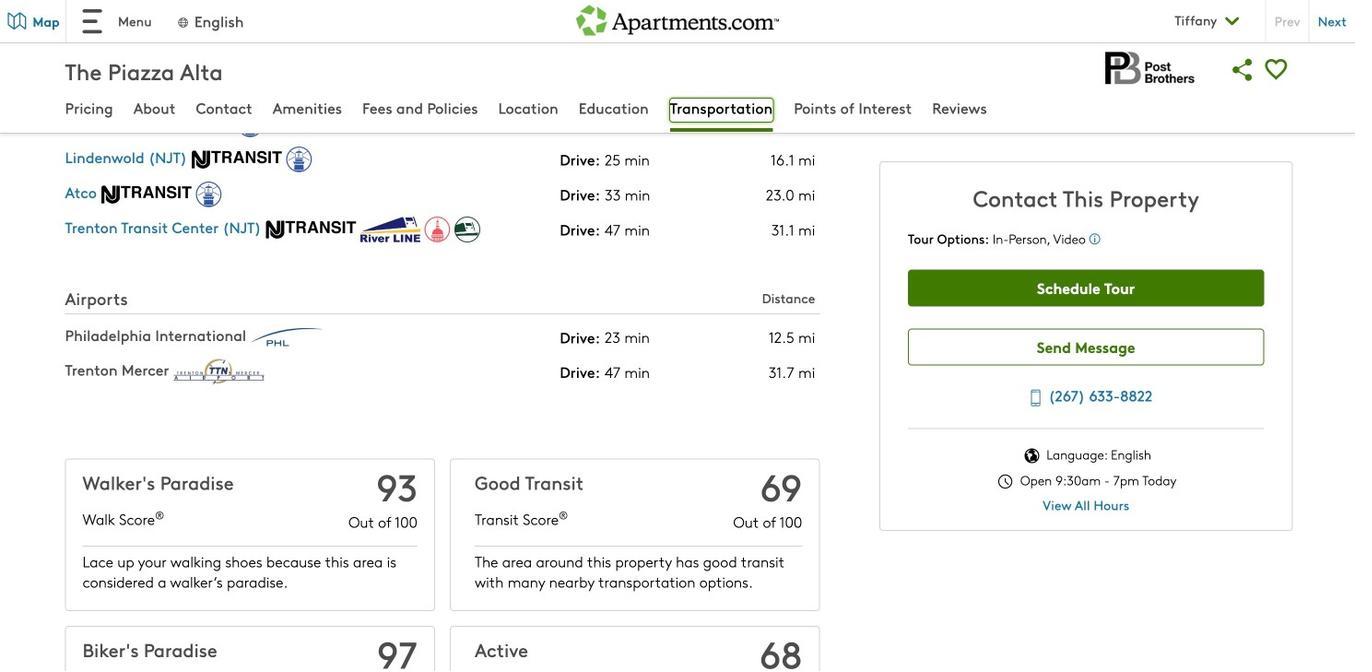 Task type: vqa. For each thing, say whether or not it's contained in the screenshot.
Atlantic City Line image
yes



Task type: describe. For each thing, give the bounding box(es) containing it.
trenton mercer image
[[174, 359, 264, 385]]

northeast corridor line image
[[425, 216, 450, 242]]

apartments.com logo image
[[576, 0, 779, 36]]

1 vertical spatial atlantic city line image
[[196, 181, 221, 207]]

river line image
[[454, 216, 480, 242]]

philadelphia international image
[[251, 328, 341, 346]]

property management company logo image
[[1098, 48, 1201, 89]]

atlantic city line image
[[286, 146, 312, 172]]

more information image
[[1089, 233, 1100, 245]]

river line image
[[360, 216, 421, 242]]

nj transit commuter rail image for rightmost atlantic city line image
[[143, 115, 233, 134]]



Task type: locate. For each thing, give the bounding box(es) containing it.
atlantic city line image
[[237, 111, 263, 137], [196, 181, 221, 207]]

nj transit commuter rail image for river line image
[[266, 220, 356, 239]]

0 vertical spatial atlantic city line image
[[237, 111, 263, 137]]

nj transit commuter rail image for the bottommost atlantic city line image
[[101, 185, 192, 204]]

0 horizontal spatial atlantic city line image
[[196, 181, 221, 207]]

nj transit commuter rail image for atlantic city line icon
[[192, 150, 282, 169]]

1 horizontal spatial atlantic city line image
[[237, 111, 263, 137]]

share listing image
[[1226, 53, 1260, 87]]

nj transit commuter rail image
[[143, 115, 233, 134], [192, 150, 282, 169], [101, 185, 192, 204], [266, 220, 356, 239]]



